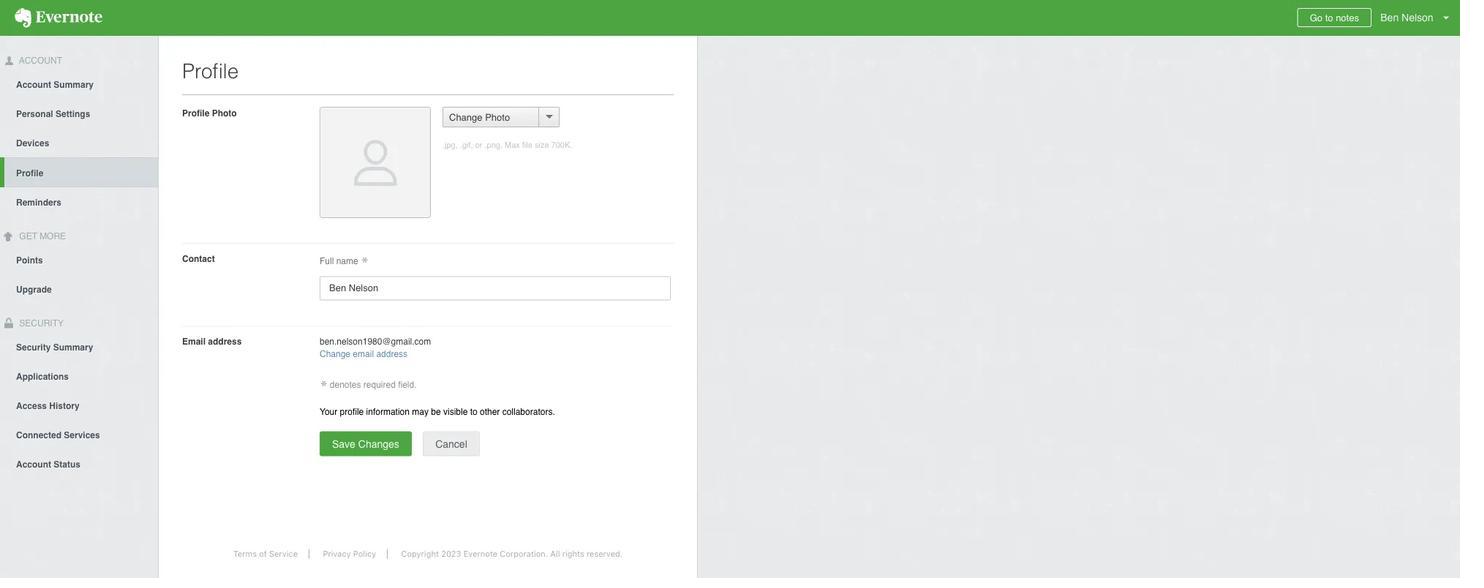 Task type: locate. For each thing, give the bounding box(es) containing it.
1 horizontal spatial change
[[449, 112, 483, 123]]

upgrade
[[16, 284, 52, 295]]

notes
[[1337, 12, 1360, 23]]

contact
[[182, 254, 215, 264]]

summary
[[54, 80, 94, 90], [53, 342, 93, 352]]

evernote link
[[0, 0, 117, 36]]

account
[[17, 56, 62, 66], [16, 80, 51, 90], [16, 459, 51, 469]]

settings
[[56, 109, 90, 119]]

denotes
[[330, 380, 361, 390]]

max
[[505, 141, 520, 150]]

None submit
[[320, 431, 412, 456], [423, 431, 480, 456], [320, 431, 412, 456], [423, 431, 480, 456]]

.gif,
[[460, 141, 473, 150]]

2 vertical spatial profile
[[16, 168, 43, 178]]

1 horizontal spatial photo
[[485, 112, 510, 123]]

access
[[16, 401, 47, 411]]

change up .gif,
[[449, 112, 483, 123]]

0 vertical spatial security
[[17, 318, 64, 328]]

security summary
[[16, 342, 93, 352]]

0 vertical spatial change
[[449, 112, 483, 123]]

1 vertical spatial change
[[320, 349, 351, 359]]

account up 'personal'
[[16, 80, 51, 90]]

0 vertical spatial address
[[208, 337, 242, 347]]

security inside 'link'
[[16, 342, 51, 352]]

1 vertical spatial address
[[376, 349, 408, 359]]

summary up the personal settings link
[[54, 80, 94, 90]]

account status link
[[0, 449, 158, 478]]

get
[[19, 231, 37, 241]]

terms
[[233, 549, 257, 559]]

1 horizontal spatial to
[[1326, 12, 1334, 23]]

0 horizontal spatial photo
[[212, 108, 237, 118]]

personal
[[16, 109, 53, 119]]

applications link
[[0, 361, 158, 390]]

1 vertical spatial to
[[470, 406, 478, 417]]

name
[[336, 256, 358, 266]]

address down ben.nelson1980@gmail.com
[[376, 349, 408, 359]]

.png.
[[485, 141, 503, 150]]

privacy policy
[[323, 549, 376, 559]]

change left email
[[320, 349, 351, 359]]

to right go
[[1326, 12, 1334, 23]]

account status
[[16, 459, 81, 469]]

email
[[182, 337, 206, 347]]

0 horizontal spatial address
[[208, 337, 242, 347]]

photo
[[212, 108, 237, 118], [485, 112, 510, 123]]

ben.nelson1980@gmail.com change email address
[[320, 337, 431, 359]]

photo for change photo
[[485, 112, 510, 123]]

1 vertical spatial security
[[16, 342, 51, 352]]

rights
[[563, 549, 585, 559]]

connected services
[[16, 430, 100, 440]]

1 vertical spatial account
[[16, 80, 51, 90]]

reminders
[[16, 197, 61, 208]]

to left other
[[470, 406, 478, 417]]

2023
[[441, 549, 461, 559]]

Full name text field
[[320, 276, 671, 300]]

to
[[1326, 12, 1334, 23], [470, 406, 478, 417]]

account down connected
[[16, 459, 51, 469]]

profile
[[182, 59, 239, 83], [182, 108, 210, 118], [16, 168, 43, 178]]

reserved.
[[587, 549, 623, 559]]

summary up applications link
[[53, 342, 93, 352]]

services
[[64, 430, 100, 440]]

ben nelson
[[1381, 12, 1434, 23]]

go to notes
[[1311, 12, 1360, 23]]

security up security summary
[[17, 318, 64, 328]]

account inside account summary 'link'
[[16, 80, 51, 90]]

1 vertical spatial summary
[[53, 342, 93, 352]]

devices
[[16, 138, 49, 148]]

security
[[17, 318, 64, 328], [16, 342, 51, 352]]

1 vertical spatial profile
[[182, 108, 210, 118]]

address inside the ben.nelson1980@gmail.com change email address
[[376, 349, 408, 359]]

upgrade link
[[0, 274, 158, 303]]

access history link
[[0, 390, 158, 420]]

change email address link
[[320, 349, 408, 359]]

0 horizontal spatial change
[[320, 349, 351, 359]]

profile link
[[4, 157, 158, 187]]

ben nelson link
[[1378, 0, 1461, 36]]

account inside account status link
[[16, 459, 51, 469]]

account for account
[[17, 56, 62, 66]]

email
[[353, 349, 374, 359]]

security for security
[[17, 318, 64, 328]]

denotes required field.
[[327, 380, 417, 390]]

address right email
[[208, 337, 242, 347]]

privacy policy link
[[312, 549, 388, 559]]

account for account summary
[[16, 80, 51, 90]]

copyright 2023 evernote corporation. all rights reserved.
[[401, 549, 623, 559]]

change inside the ben.nelson1980@gmail.com change email address
[[320, 349, 351, 359]]

visible
[[444, 406, 468, 417]]

security up applications
[[16, 342, 51, 352]]

policy
[[353, 549, 376, 559]]

information
[[366, 406, 410, 417]]

terms of service link
[[222, 549, 310, 559]]

account up account summary
[[17, 56, 62, 66]]

1 horizontal spatial address
[[376, 349, 408, 359]]

0 vertical spatial account
[[17, 56, 62, 66]]

be
[[431, 406, 441, 417]]

size
[[535, 141, 549, 150]]

2 vertical spatial account
[[16, 459, 51, 469]]

other
[[480, 406, 500, 417]]

change
[[449, 112, 483, 123], [320, 349, 351, 359]]

profile photo
[[182, 108, 237, 118]]

address
[[208, 337, 242, 347], [376, 349, 408, 359]]

700k.
[[552, 141, 573, 150]]

profile for profile photo
[[182, 108, 210, 118]]

ben
[[1381, 12, 1400, 23]]

summary for account summary
[[54, 80, 94, 90]]

0 vertical spatial summary
[[54, 80, 94, 90]]



Task type: vqa. For each thing, say whether or not it's contained in the screenshot.
the bottommost group
no



Task type: describe. For each thing, give the bounding box(es) containing it.
evernote
[[464, 549, 498, 559]]

ben.nelson1980@gmail.com
[[320, 337, 431, 347]]

go to notes link
[[1298, 8, 1372, 27]]

history
[[49, 401, 80, 411]]

security for security summary
[[16, 342, 51, 352]]

0 horizontal spatial to
[[470, 406, 478, 417]]

all
[[551, 549, 560, 559]]

devices link
[[0, 128, 158, 157]]

more
[[40, 231, 66, 241]]

evernote image
[[0, 8, 117, 28]]

security summary link
[[0, 332, 158, 361]]

.jpg,
[[443, 141, 458, 150]]

status
[[54, 459, 81, 469]]

copyright
[[401, 549, 439, 559]]

points
[[16, 255, 43, 265]]

get more
[[17, 231, 66, 241]]

email address
[[182, 337, 242, 347]]

.jpg, .gif, or .png. max file size 700k.
[[443, 141, 573, 150]]

0 vertical spatial to
[[1326, 12, 1334, 23]]

points link
[[0, 245, 158, 274]]

profile
[[340, 406, 364, 417]]

change photo
[[449, 112, 510, 123]]

file
[[522, 141, 533, 150]]

connected
[[16, 430, 61, 440]]

0 vertical spatial profile
[[182, 59, 239, 83]]

access history
[[16, 401, 80, 411]]

summary for security summary
[[53, 342, 93, 352]]

terms of service
[[233, 549, 298, 559]]

full
[[320, 256, 334, 266]]

account summary link
[[0, 69, 158, 99]]

collaborators.
[[503, 406, 555, 417]]

of
[[259, 549, 267, 559]]

reminders link
[[0, 187, 158, 217]]

privacy
[[323, 549, 351, 559]]

service
[[269, 549, 298, 559]]

profile for profile link
[[16, 168, 43, 178]]

account summary
[[16, 80, 94, 90]]

your
[[320, 406, 338, 417]]

photo for profile photo
[[212, 108, 237, 118]]

go
[[1311, 12, 1323, 23]]

your profile information may be visible to other collaborators.
[[320, 406, 555, 417]]

required
[[364, 380, 396, 390]]

nelson
[[1402, 12, 1434, 23]]

field.
[[398, 380, 417, 390]]

may
[[412, 406, 429, 417]]

full name
[[320, 256, 361, 266]]

account for account status
[[16, 459, 51, 469]]

personal settings
[[16, 109, 90, 119]]

corporation.
[[500, 549, 548, 559]]

connected services link
[[0, 420, 158, 449]]

or
[[475, 141, 483, 150]]

personal settings link
[[0, 99, 158, 128]]

applications
[[16, 371, 69, 382]]



